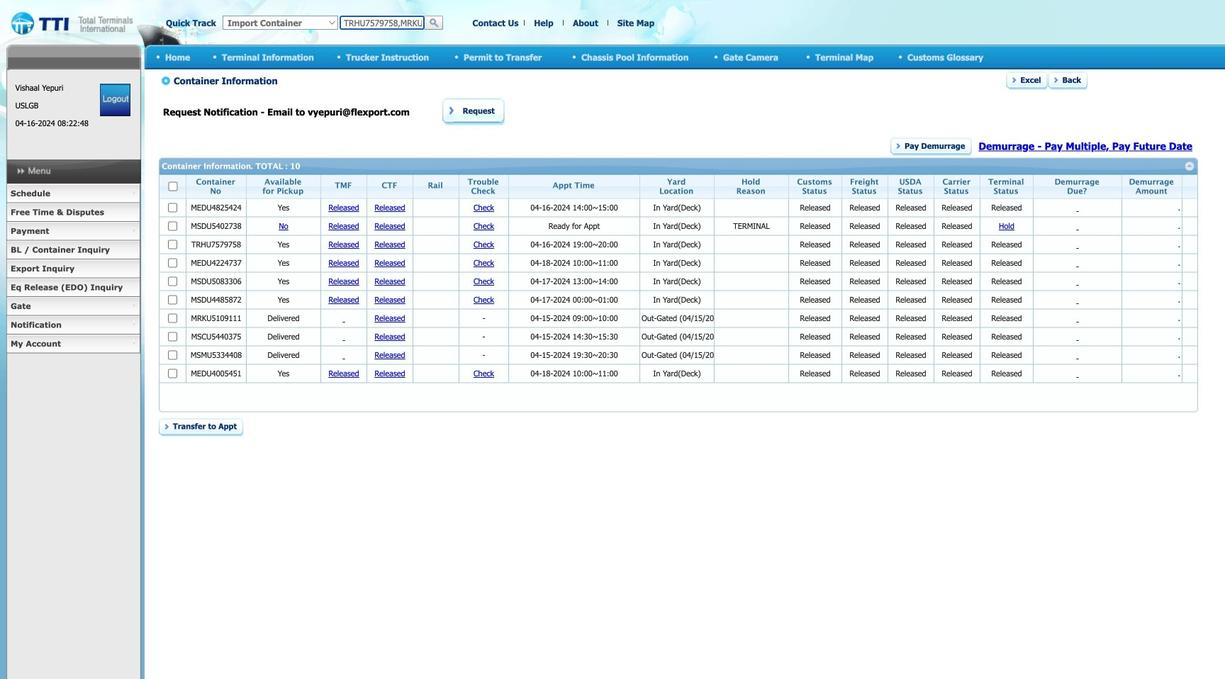 Task type: vqa. For each thing, say whether or not it's contained in the screenshot.
LOGIN "image"
yes



Task type: locate. For each thing, give the bounding box(es) containing it.
login image
[[100, 84, 131, 116]]

None text field
[[340, 16, 425, 30]]



